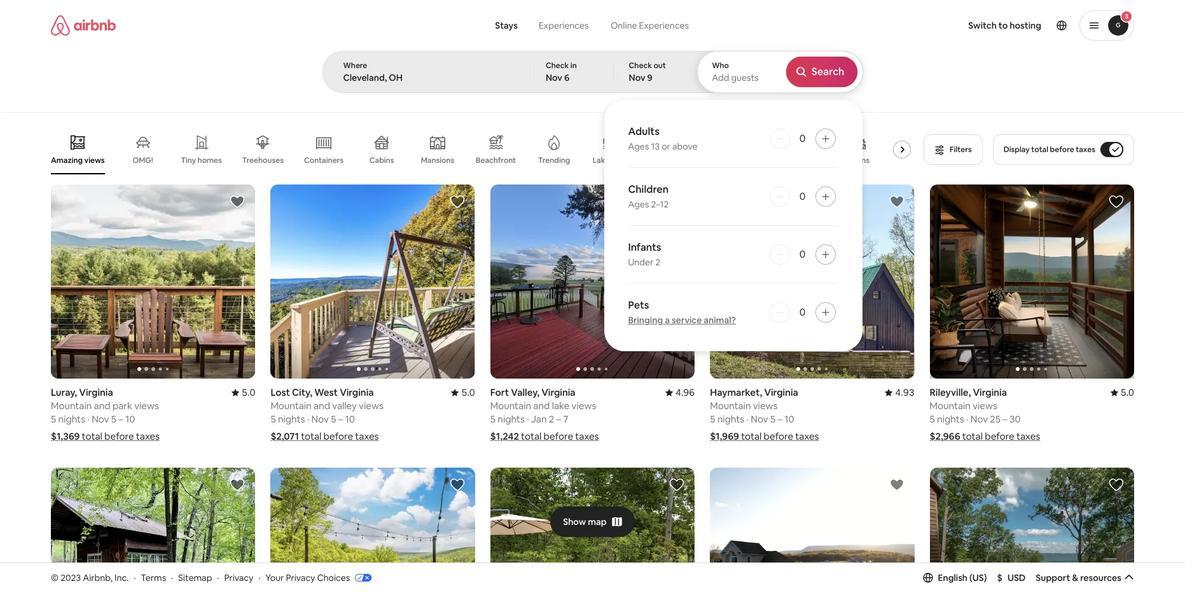 Task type: vqa. For each thing, say whether or not it's contained in the screenshot.


Task type: locate. For each thing, give the bounding box(es) containing it.
mountain down rileyville,
[[930, 400, 971, 412]]

2 add to wishlist: luray, virginia image from the left
[[890, 478, 905, 493]]

add to wishlist: fort valley, virginia image
[[670, 194, 685, 209]]

mountain inside haymarket, virginia mountain views 5 nights · nov 5 – 10 $1,969 total before taxes
[[710, 400, 751, 412]]

4 mountain from the left
[[710, 400, 751, 412]]

before inside fort valley, virginia mountain and lake views 5 nights · jan 2 – 7 $1,242 total before taxes
[[544, 430, 574, 443]]

1 5.0 from the left
[[242, 387, 255, 399]]

1 horizontal spatial check
[[629, 60, 652, 71]]

2 0 from the top
[[800, 190, 806, 203]]

views down haymarket, at the right
[[753, 400, 778, 412]]

3 nights from the left
[[278, 413, 305, 425]]

nights up $1,242
[[498, 413, 525, 425]]

taxes inside fort valley, virginia mountain and lake views 5 nights · jan 2 – 7 $1,242 total before taxes
[[576, 430, 599, 443]]

2 horizontal spatial 10
[[785, 413, 795, 425]]

bringing a service animal? button
[[629, 314, 736, 326]]

stays tab panel
[[322, 51, 863, 351]]

1 – from the left
[[119, 413, 123, 425]]

virginia up park at the left of the page
[[79, 387, 113, 399]]

views up "25"
[[973, 400, 998, 412]]

2 right under
[[656, 257, 661, 268]]

4 virginia from the left
[[765, 387, 799, 399]]

taxes
[[1076, 144, 1096, 155], [136, 430, 160, 443], [576, 430, 599, 443], [355, 431, 379, 443], [796, 431, 820, 443], [1017, 431, 1041, 443]]

5.0 out of 5 average rating image for rileyville, virginia mountain views 5 nights · nov 25 – 30 $2,966 total before taxes
[[1111, 387, 1135, 399]]

privacy
[[224, 572, 254, 583], [286, 572, 315, 583]]

luray,
[[51, 387, 77, 399]]

haymarket, virginia mountain views 5 nights · nov 5 – 10 $1,969 total before taxes
[[710, 387, 820, 443]]

nights inside haymarket, virginia mountain views 5 nights · nov 5 – 10 $1,969 total before taxes
[[718, 413, 745, 425]]

virginia inside luray, virginia mountain and park views 5 nights · nov 5 – 10 $1,369 total before taxes
[[79, 387, 113, 399]]

and left park at the left of the page
[[94, 400, 111, 412]]

2 privacy from the left
[[286, 572, 315, 583]]

before right display
[[1051, 144, 1075, 155]]

(us)
[[970, 572, 988, 584]]

1 and from the left
[[94, 400, 111, 412]]

virginia right haymarket, at the right
[[765, 387, 799, 399]]

2 right the jan
[[549, 413, 555, 425]]

mountain inside rileyville, virginia mountain views 5 nights · nov 25 – 30 $2,966 total before taxes
[[930, 400, 971, 412]]

4 0 from the top
[[800, 306, 806, 319]]

add to wishlist: front royal, virginia image
[[450, 478, 465, 493]]

5.0
[[242, 387, 255, 399], [462, 387, 475, 399], [1121, 387, 1135, 399]]

nights up the $2,966
[[938, 413, 965, 425]]

3 mountain from the left
[[271, 400, 312, 412]]

before down valley
[[324, 431, 353, 443]]

Where field
[[343, 72, 510, 83]]

total right display
[[1032, 144, 1049, 155]]

mountain down lost
[[271, 400, 312, 412]]

ages down adults on the right top of the page
[[629, 141, 649, 152]]

switch
[[969, 20, 997, 31]]

and inside fort valley, virginia mountain and lake views 5 nights · jan 2 – 7 $1,242 total before taxes
[[534, 400, 550, 412]]

english (us)
[[939, 572, 988, 584]]

virginia inside rileyville, virginia mountain views 5 nights · nov 25 – 30 $2,966 total before taxes
[[974, 387, 1008, 399]]

2 5.0 from the left
[[462, 387, 475, 399]]

3 – from the left
[[338, 413, 343, 425]]

check inside check out nov 9
[[629, 60, 652, 71]]

and up the jan
[[534, 400, 550, 412]]

taxes inside haymarket, virginia mountain views 5 nights · nov 5 – 10 $1,969 total before taxes
[[796, 431, 820, 443]]

mansions
[[421, 155, 455, 165]]

1 horizontal spatial privacy
[[286, 572, 315, 583]]

3 0 from the top
[[800, 248, 806, 261]]

7 5 from the left
[[771, 413, 776, 425]]

$ usd
[[998, 572, 1026, 584]]

adults ages 13 or above
[[629, 125, 698, 152]]

3 10 from the left
[[785, 413, 795, 425]]

and inside luray, virginia mountain and park views 5 nights · nov 5 – 10 $1,369 total before taxes
[[94, 400, 111, 412]]

6
[[565, 72, 570, 83]]

0 horizontal spatial add to wishlist: luray, virginia image
[[670, 478, 685, 493]]

before down the "7"
[[544, 430, 574, 443]]

none search field containing adults
[[322, 0, 863, 351]]

total right $1,969
[[742, 431, 762, 443]]

total down the jan
[[521, 430, 542, 443]]

1 0 from the top
[[800, 132, 806, 145]]

©
[[51, 572, 59, 583]]

0 horizontal spatial privacy
[[224, 572, 254, 583]]

group
[[51, 125, 917, 174], [51, 185, 255, 379], [271, 185, 475, 379], [491, 185, 695, 379], [710, 185, 1120, 379], [930, 185, 1135, 379], [51, 468, 255, 593], [271, 468, 475, 593], [491, 468, 695, 593], [710, 468, 915, 593], [930, 468, 1135, 593]]

0 vertical spatial 2
[[656, 257, 661, 268]]

2 horizontal spatial and
[[534, 400, 550, 412]]

0 horizontal spatial 10
[[125, 413, 135, 425]]

and down the west
[[314, 400, 330, 412]]

1 5.0 out of 5 average rating image from the left
[[232, 387, 255, 399]]

check up the 9
[[629, 60, 652, 71]]

nov inside rileyville, virginia mountain views 5 nights · nov 25 – 30 $2,966 total before taxes
[[971, 413, 989, 425]]

virginia inside haymarket, virginia mountain views 5 nights · nov 5 – 10 $1,969 total before taxes
[[765, 387, 799, 399]]

add to wishlist: rileyville, virginia image
[[1109, 478, 1125, 493]]

0 horizontal spatial and
[[94, 400, 111, 412]]

2 5 from the left
[[111, 413, 116, 425]]

1 10 from the left
[[125, 413, 135, 425]]

taxes inside luray, virginia mountain and park views 5 nights · nov 5 – 10 $1,369 total before taxes
[[136, 430, 160, 443]]

display total before taxes
[[1004, 144, 1096, 155]]

5 virginia from the left
[[974, 387, 1008, 399]]

0 horizontal spatial 5.0 out of 5 average rating image
[[232, 387, 255, 399]]

where
[[343, 60, 367, 71]]

nights up $2,071
[[278, 413, 305, 425]]

1 nights from the left
[[58, 413, 85, 425]]

6 5 from the left
[[710, 413, 716, 425]]

your
[[266, 572, 284, 583]]

before down "25"
[[985, 431, 1015, 443]]

sitemap
[[178, 572, 212, 583]]

4.96 out of 5 average rating image
[[666, 387, 695, 399]]

lake
[[552, 400, 570, 412]]

1 check from the left
[[546, 60, 569, 71]]

views right park at the left of the page
[[134, 400, 159, 412]]

2
[[656, 257, 661, 268], [549, 413, 555, 425]]

1 5 from the left
[[51, 413, 56, 425]]

4 5 from the left
[[271, 413, 276, 425]]

and
[[94, 400, 111, 412], [534, 400, 550, 412], [314, 400, 330, 412]]

privacy right "your"
[[286, 572, 315, 583]]

ages inside adults ages 13 or above
[[629, 141, 649, 152]]

nights up $1,969
[[718, 413, 745, 425]]

mountain down fort
[[491, 400, 532, 412]]

service
[[672, 314, 702, 326]]

1 horizontal spatial 5.0
[[462, 387, 475, 399]]

show
[[563, 516, 586, 527]]

1 vertical spatial ages
[[629, 199, 649, 210]]

mountain
[[51, 400, 92, 412], [491, 400, 532, 412], [271, 400, 312, 412], [710, 400, 751, 412], [930, 400, 971, 412]]

nights up $1,369
[[58, 413, 85, 425]]

before inside luray, virginia mountain and park views 5 nights · nov 5 – 10 $1,369 total before taxes
[[104, 430, 134, 443]]

0
[[800, 132, 806, 145], [800, 190, 806, 203], [800, 248, 806, 261], [800, 306, 806, 319]]

1 mountain from the left
[[51, 400, 92, 412]]

hosting
[[1010, 20, 1042, 31]]

views inside rileyville, virginia mountain views 5 nights · nov 25 – 30 $2,966 total before taxes
[[973, 400, 998, 412]]

display
[[1004, 144, 1030, 155]]

before down park at the left of the page
[[104, 430, 134, 443]]

None search field
[[322, 0, 863, 351]]

1 ages from the top
[[629, 141, 649, 152]]

0 horizontal spatial 5.0
[[242, 387, 255, 399]]

5 mountain from the left
[[930, 400, 971, 412]]

total
[[1032, 144, 1049, 155], [82, 430, 102, 443], [521, 430, 542, 443], [301, 431, 322, 443], [742, 431, 762, 443], [963, 431, 983, 443]]

fort valley, virginia mountain and lake views 5 nights · jan 2 – 7 $1,242 total before taxes
[[491, 387, 599, 443]]

before inside button
[[1051, 144, 1075, 155]]

–
[[119, 413, 123, 425], [557, 413, 561, 425], [338, 413, 343, 425], [778, 413, 783, 425], [1003, 413, 1008, 425]]

who add guests
[[712, 60, 759, 83]]

nights inside lost city, west virginia mountain and valley views 5 nights · nov 5 – 10 $2,071 total before taxes
[[278, 413, 305, 425]]

0 for children
[[800, 190, 806, 203]]

2 check from the left
[[629, 60, 652, 71]]

terms link
[[141, 572, 166, 583]]

bringing
[[629, 314, 663, 326]]

virginia for rileyville, virginia
[[974, 387, 1008, 399]]

experiences
[[539, 20, 589, 31], [639, 20, 689, 31]]

before inside lost city, west virginia mountain and valley views 5 nights · nov 5 – 10 $2,071 total before taxes
[[324, 431, 353, 443]]

· inside lost city, west virginia mountain and valley views 5 nights · nov 5 – 10 $2,071 total before taxes
[[307, 413, 310, 425]]

5 nights from the left
[[938, 413, 965, 425]]

ages for adults
[[629, 141, 649, 152]]

west
[[315, 387, 338, 399]]

virginia up valley
[[340, 387, 374, 399]]

$1,969
[[710, 431, 740, 443]]

4 nights from the left
[[718, 413, 745, 425]]

out
[[654, 60, 666, 71]]

virginia up "25"
[[974, 387, 1008, 399]]

support
[[1036, 572, 1071, 584]]

0 horizontal spatial experiences
[[539, 20, 589, 31]]

nov inside luray, virginia mountain and park views 5 nights · nov 5 – 10 $1,369 total before taxes
[[92, 413, 109, 425]]

lakefront
[[593, 155, 628, 165]]

to
[[999, 20, 1008, 31]]

nov
[[546, 72, 563, 83], [629, 72, 646, 83], [92, 413, 109, 425], [312, 413, 329, 425], [751, 413, 769, 425], [971, 413, 989, 425]]

virginia for haymarket, virginia
[[765, 387, 799, 399]]

2 nights from the left
[[498, 413, 525, 425]]

2 horizontal spatial 5.0
[[1121, 387, 1135, 399]]

4 – from the left
[[778, 413, 783, 425]]

sitemap link
[[178, 572, 212, 583]]

infants
[[629, 241, 662, 254]]

0 for pets
[[800, 306, 806, 319]]

1 horizontal spatial add to wishlist: luray, virginia image
[[890, 478, 905, 493]]

5 inside rileyville, virginia mountain views 5 nights · nov 25 – 30 $2,966 total before taxes
[[930, 413, 936, 425]]

amazing views
[[51, 155, 105, 165]]

mountain inside luray, virginia mountain and park views 5 nights · nov 5 – 10 $1,369 total before taxes
[[51, 400, 92, 412]]

privacy left "your"
[[224, 572, 254, 583]]

lost city, west virginia mountain and valley views 5 nights · nov 5 – 10 $2,071 total before taxes
[[271, 387, 384, 443]]

1 experiences from the left
[[539, 20, 589, 31]]

before inside rileyville, virginia mountain views 5 nights · nov 25 – 30 $2,966 total before taxes
[[985, 431, 1015, 443]]

views right valley
[[359, 400, 384, 412]]

ages inside children ages 2–12
[[629, 199, 649, 210]]

total inside rileyville, virginia mountain views 5 nights · nov 25 – 30 $2,966 total before taxes
[[963, 431, 983, 443]]

ages
[[629, 141, 649, 152], [629, 199, 649, 210]]

city,
[[292, 387, 313, 399]]

5 – from the left
[[1003, 413, 1008, 425]]

0 for adults
[[800, 132, 806, 145]]

check inside the check in nov 6
[[546, 60, 569, 71]]

airbnb,
[[83, 572, 113, 583]]

before right $1,969
[[764, 431, 794, 443]]

stays button
[[485, 13, 528, 38]]

1 horizontal spatial 2
[[656, 257, 661, 268]]

– inside lost city, west virginia mountain and valley views 5 nights · nov 5 – 10 $2,071 total before taxes
[[338, 413, 343, 425]]

countryside
[[705, 155, 749, 165]]

5.0 out of 5 average rating image
[[232, 387, 255, 399], [1111, 387, 1135, 399]]

2 – from the left
[[557, 413, 561, 425]]

views
[[84, 155, 105, 165], [134, 400, 159, 412], [572, 400, 597, 412], [359, 400, 384, 412], [753, 400, 778, 412], [973, 400, 998, 412]]

1 horizontal spatial 10
[[345, 413, 355, 425]]

or
[[662, 141, 671, 152]]

· inside rileyville, virginia mountain views 5 nights · nov 25 – 30 $2,966 total before taxes
[[967, 413, 969, 425]]

1 vertical spatial 2
[[549, 413, 555, 425]]

who
[[712, 60, 729, 71]]

2 5.0 out of 5 average rating image from the left
[[1111, 387, 1135, 399]]

check up '6'
[[546, 60, 569, 71]]

2023
[[61, 572, 81, 583]]

1 horizontal spatial 5.0 out of 5 average rating image
[[1111, 387, 1135, 399]]

1 horizontal spatial and
[[314, 400, 330, 412]]

3
[[1125, 12, 1129, 20]]

check for 9
[[629, 60, 652, 71]]

total right $2,071
[[301, 431, 322, 443]]

trending
[[539, 155, 571, 165]]

1 horizontal spatial experiences
[[639, 20, 689, 31]]

3 virginia from the left
[[340, 387, 374, 399]]

nov inside the check in nov 6
[[546, 72, 563, 83]]

1 virginia from the left
[[79, 387, 113, 399]]

experiences button
[[528, 13, 600, 38]]

add to wishlist: luray, virginia image
[[670, 478, 685, 493], [890, 478, 905, 493]]

experiences up in
[[539, 20, 589, 31]]

virginia inside lost city, west virginia mountain and valley views 5 nights · nov 5 – 10 $2,071 total before taxes
[[340, 387, 374, 399]]

ages for children
[[629, 199, 649, 210]]

containers
[[304, 155, 344, 165]]

3 5.0 from the left
[[1121, 387, 1135, 399]]

switch to hosting
[[969, 20, 1042, 31]]

4.93
[[896, 387, 915, 399]]

total right the $2,966
[[963, 431, 983, 443]]

mountain down luray,
[[51, 400, 92, 412]]

2 virginia from the left
[[542, 387, 576, 399]]

mountain for haymarket,
[[710, 400, 751, 412]]

5.0 out of 5 average rating image for luray, virginia mountain and park views 5 nights · nov 5 – 10 $1,369 total before taxes
[[232, 387, 255, 399]]

2 and from the left
[[534, 400, 550, 412]]

nights inside fort valley, virginia mountain and lake views 5 nights · jan 2 – 7 $1,242 total before taxes
[[498, 413, 525, 425]]

mountain for rileyville,
[[930, 400, 971, 412]]

10
[[125, 413, 135, 425], [345, 413, 355, 425], [785, 413, 795, 425]]

© 2023 airbnb, inc. ·
[[51, 572, 136, 583]]

check
[[546, 60, 569, 71], [629, 60, 652, 71]]

virginia up lake at the left of page
[[542, 387, 576, 399]]

treehouses
[[242, 155, 284, 165]]

views right amazing
[[84, 155, 105, 165]]

a
[[665, 314, 670, 326]]

2 mountain from the left
[[491, 400, 532, 412]]

2 inside infants under 2
[[656, 257, 661, 268]]

3 5 from the left
[[491, 413, 496, 425]]

2 10 from the left
[[345, 413, 355, 425]]

mountain down haymarket, at the right
[[710, 400, 751, 412]]

jan
[[531, 413, 547, 425]]

group containing amazing views
[[51, 125, 917, 174]]

total right $1,369
[[82, 430, 102, 443]]

0 vertical spatial ages
[[629, 141, 649, 152]]

0 horizontal spatial 2
[[549, 413, 555, 425]]

views right lake at the left of page
[[572, 400, 597, 412]]

nov inside haymarket, virginia mountain views 5 nights · nov 5 – 10 $1,969 total before taxes
[[751, 413, 769, 425]]

3 and from the left
[[314, 400, 330, 412]]

5 5 from the left
[[331, 413, 336, 425]]

2 ages from the top
[[629, 199, 649, 210]]

1 privacy from the left
[[224, 572, 254, 583]]

total inside haymarket, virginia mountain views 5 nights · nov 5 – 10 $1,969 total before taxes
[[742, 431, 762, 443]]

– inside rileyville, virginia mountain views 5 nights · nov 25 – 30 $2,966 total before taxes
[[1003, 413, 1008, 425]]

fort
[[491, 387, 509, 399]]

8 5 from the left
[[930, 413, 936, 425]]

views inside lost city, west virginia mountain and valley views 5 nights · nov 5 – 10 $2,071 total before taxes
[[359, 400, 384, 412]]

ages down children
[[629, 199, 649, 210]]

experiences right online
[[639, 20, 689, 31]]

0 horizontal spatial check
[[546, 60, 569, 71]]



Task type: describe. For each thing, give the bounding box(es) containing it.
tiny homes
[[181, 155, 222, 165]]

guests
[[732, 72, 759, 83]]

add
[[712, 72, 730, 83]]

design
[[654, 155, 679, 165]]

your privacy choices link
[[266, 572, 372, 584]]

support & resources
[[1036, 572, 1122, 584]]

filters button
[[924, 134, 983, 165]]

mountain inside lost city, west virginia mountain and valley views 5 nights · nov 5 – 10 $2,071 total before taxes
[[271, 400, 312, 412]]

total inside button
[[1032, 144, 1049, 155]]

support & resources button
[[1036, 572, 1135, 584]]

above
[[673, 141, 698, 152]]

children ages 2–12
[[629, 183, 669, 210]]

amazing
[[51, 155, 83, 165]]

english
[[939, 572, 968, 584]]

nights inside luray, virginia mountain and park views 5 nights · nov 5 – 10 $1,369 total before taxes
[[58, 413, 85, 425]]

terms · sitemap · privacy
[[141, 572, 254, 583]]

add to wishlist: paw paw, west virginia image
[[230, 478, 245, 493]]

10 inside luray, virginia mountain and park views 5 nights · nov 5 – 10 $1,369 total before taxes
[[125, 413, 135, 425]]

views inside haymarket, virginia mountain views 5 nights · nov 5 – 10 $1,969 total before taxes
[[753, 400, 778, 412]]

5.0 for luray, virginia mountain and park views 5 nights · nov 5 – 10 $1,369 total before taxes
[[242, 387, 255, 399]]

rileyville,
[[930, 387, 972, 399]]

choices
[[317, 572, 350, 583]]

10 inside lost city, west virginia mountain and valley views 5 nights · nov 5 – 10 $2,071 total before taxes
[[345, 413, 355, 425]]

2–12
[[651, 199, 669, 210]]

add to wishlist: luray, virginia image
[[230, 194, 245, 209]]

homes
[[198, 155, 222, 165]]

park
[[113, 400, 132, 412]]

online experiences link
[[600, 13, 701, 38]]

2 inside fort valley, virginia mountain and lake views 5 nights · jan 2 – 7 $1,242 total before taxes
[[549, 413, 555, 425]]

4.93 out of 5 average rating image
[[886, 387, 915, 399]]

in
[[571, 60, 577, 71]]

resources
[[1081, 572, 1122, 584]]

online experiences
[[611, 20, 689, 31]]

virginia inside fort valley, virginia mountain and lake views 5 nights · jan 2 – 7 $1,242 total before taxes
[[542, 387, 576, 399]]

profile element
[[720, 0, 1135, 51]]

taxes inside rileyville, virginia mountain views 5 nights · nov 25 – 30 $2,966 total before taxes
[[1017, 431, 1041, 443]]

check for 6
[[546, 60, 569, 71]]

lost
[[271, 387, 290, 399]]

and inside lost city, west virginia mountain and valley views 5 nights · nov 5 – 10 $2,071 total before taxes
[[314, 400, 330, 412]]

total inside luray, virginia mountain and park views 5 nights · nov 5 – 10 $1,369 total before taxes
[[82, 430, 102, 443]]

1 add to wishlist: luray, virginia image from the left
[[670, 478, 685, 493]]

english (us) button
[[923, 572, 988, 584]]

nights inside rileyville, virginia mountain views 5 nights · nov 25 – 30 $2,966 total before taxes
[[938, 413, 965, 425]]

$1,369
[[51, 430, 80, 443]]

3 button
[[1080, 10, 1135, 41]]

– inside haymarket, virginia mountain views 5 nights · nov 5 – 10 $1,969 total before taxes
[[778, 413, 783, 425]]

· inside luray, virginia mountain and park views 5 nights · nov 5 – 10 $1,369 total before taxes
[[87, 413, 90, 425]]

add to wishlist: rileyville, virginia image
[[1109, 194, 1125, 209]]

display total before taxes button
[[993, 134, 1135, 165]]

luray, virginia mountain and park views 5 nights · nov 5 – 10 $1,369 total before taxes
[[51, 387, 160, 443]]

pets bringing a service animal?
[[629, 299, 736, 326]]

5 inside fort valley, virginia mountain and lake views 5 nights · jan 2 – 7 $1,242 total before taxes
[[491, 413, 496, 425]]

views inside group
[[84, 155, 105, 165]]

inc.
[[115, 572, 129, 583]]

tiny
[[181, 155, 196, 165]]

5.0 out of 5 average rating image
[[452, 387, 475, 399]]

farms
[[848, 155, 870, 165]]

omg!
[[133, 155, 153, 165]]

animal?
[[704, 314, 736, 326]]

7
[[564, 413, 569, 425]]

– inside fort valley, virginia mountain and lake views 5 nights · jan 2 – 7 $1,242 total before taxes
[[557, 413, 561, 425]]

mountain for luray,
[[51, 400, 92, 412]]

your privacy choices
[[266, 572, 350, 583]]

· inside haymarket, virginia mountain views 5 nights · nov 5 – 10 $1,969 total before taxes
[[747, 413, 749, 425]]

virginia for luray, virginia
[[79, 387, 113, 399]]

switch to hosting link
[[961, 12, 1050, 39]]

add to wishlist: lost city, west virginia image
[[450, 194, 465, 209]]

30
[[1010, 413, 1021, 425]]

valley,
[[511, 387, 540, 399]]

nov inside check out nov 9
[[629, 72, 646, 83]]

rileyville, virginia mountain views 5 nights · nov 25 – 30 $2,966 total before taxes
[[930, 387, 1041, 443]]

5.0 for lost city, west virginia mountain and valley views 5 nights · nov 5 – 10 $2,071 total before taxes
[[462, 387, 475, 399]]

$2,071
[[271, 431, 299, 443]]

&
[[1073, 572, 1079, 584]]

valley
[[332, 400, 357, 412]]

privacy link
[[224, 572, 254, 583]]

$2,966
[[930, 431, 961, 443]]

children
[[629, 183, 669, 196]]

add to wishlist: haymarket, virginia image
[[890, 194, 905, 209]]

check out nov 9
[[629, 60, 666, 83]]

nov inside lost city, west virginia mountain and valley views 5 nights · nov 5 – 10 $2,071 total before taxes
[[312, 413, 329, 425]]

show map
[[563, 516, 607, 527]]

online
[[611, 20, 638, 31]]

what can we help you find? tab list
[[485, 13, 600, 38]]

infants under 2
[[629, 241, 662, 268]]

views inside luray, virginia mountain and park views 5 nights · nov 5 – 10 $1,369 total before taxes
[[134, 400, 159, 412]]

views inside fort valley, virginia mountain and lake views 5 nights · jan 2 – 7 $1,242 total before taxes
[[572, 400, 597, 412]]

13
[[651, 141, 660, 152]]

map
[[588, 516, 607, 527]]

adults
[[629, 125, 660, 138]]

25
[[991, 413, 1001, 425]]

0 for infants
[[800, 248, 806, 261]]

stays
[[495, 20, 518, 31]]

4.96
[[676, 387, 695, 399]]

cabins
[[370, 155, 394, 165]]

usd
[[1008, 572, 1026, 584]]

10 inside haymarket, virginia mountain views 5 nights · nov 5 – 10 $1,969 total before taxes
[[785, 413, 795, 425]]

$1,242
[[491, 430, 519, 443]]

$
[[998, 572, 1003, 584]]

check in nov 6
[[546, 60, 577, 83]]

haymarket,
[[710, 387, 763, 399]]

pets
[[629, 299, 650, 312]]

– inside luray, virginia mountain and park views 5 nights · nov 5 – 10 $1,369 total before taxes
[[119, 413, 123, 425]]

mountain inside fort valley, virginia mountain and lake views 5 nights · jan 2 – 7 $1,242 total before taxes
[[491, 400, 532, 412]]

5.0 for rileyville, virginia mountain views 5 nights · nov 25 – 30 $2,966 total before taxes
[[1121, 387, 1135, 399]]

taxes inside lost city, west virginia mountain and valley views 5 nights · nov 5 – 10 $2,071 total before taxes
[[355, 431, 379, 443]]

· inside fort valley, virginia mountain and lake views 5 nights · jan 2 – 7 $1,242 total before taxes
[[527, 413, 529, 425]]

2 experiences from the left
[[639, 20, 689, 31]]

terms
[[141, 572, 166, 583]]

total inside lost city, west virginia mountain and valley views 5 nights · nov 5 – 10 $2,071 total before taxes
[[301, 431, 322, 443]]

experiences inside button
[[539, 20, 589, 31]]

9
[[648, 72, 653, 83]]

total inside fort valley, virginia mountain and lake views 5 nights · jan 2 – 7 $1,242 total before taxes
[[521, 430, 542, 443]]

before inside haymarket, virginia mountain views 5 nights · nov 5 – 10 $1,969 total before taxes
[[764, 431, 794, 443]]

taxes inside button
[[1076, 144, 1096, 155]]



